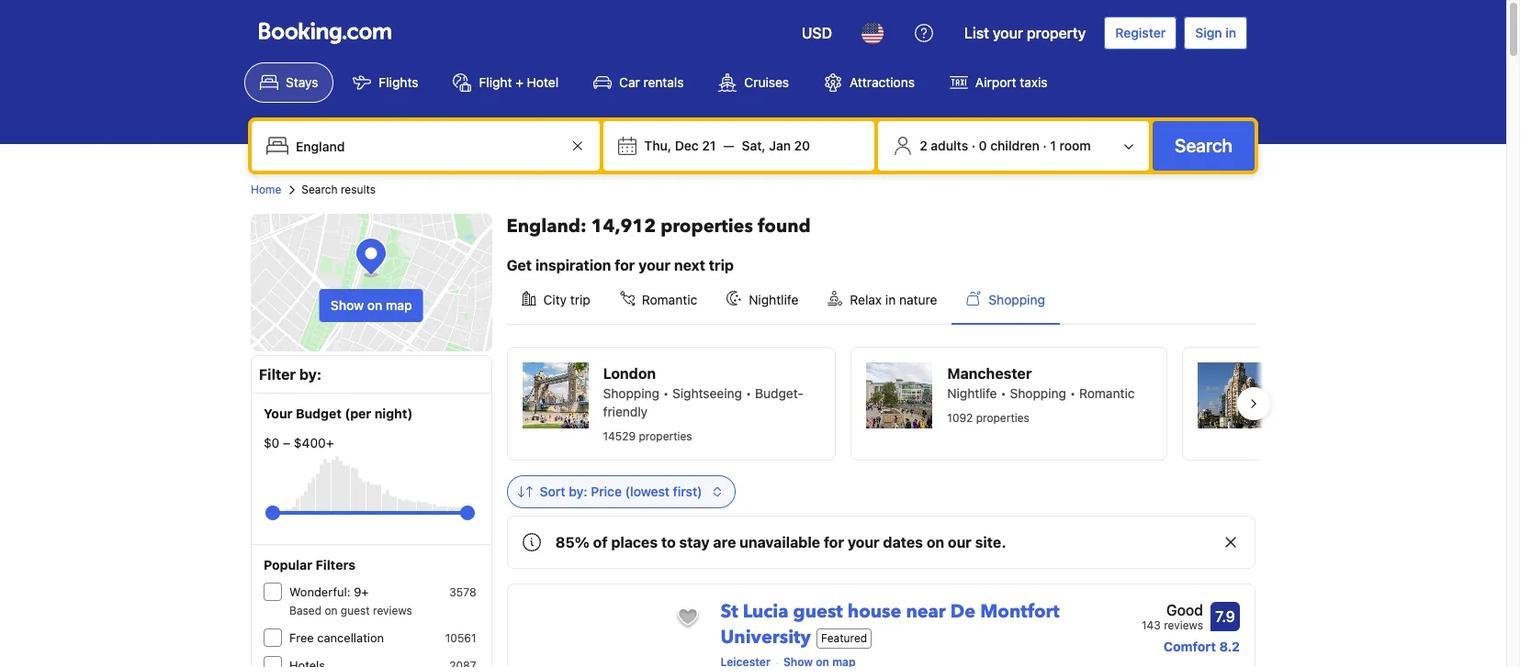 Task type: vqa. For each thing, say whether or not it's contained in the screenshot.
left Romantic
yes



Task type: locate. For each thing, give the bounding box(es) containing it.
trip right 'next'
[[709, 257, 734, 274]]

flight
[[479, 74, 512, 90]]

room
[[1060, 138, 1091, 153]]

on down wonderful: 9+
[[325, 604, 338, 618]]

0 horizontal spatial in
[[885, 292, 896, 308]]

free cancellation
[[289, 631, 384, 646]]

0 horizontal spatial your
[[639, 257, 671, 274]]

1 vertical spatial your
[[639, 257, 671, 274]]

reviews up 'comfort'
[[1164, 619, 1203, 633]]

montfort
[[980, 600, 1060, 625]]

scored 7.9 element
[[1211, 603, 1240, 632]]

0 vertical spatial by:
[[299, 367, 322, 383]]

airport taxis link
[[934, 62, 1063, 103]]

1 horizontal spatial your
[[848, 535, 880, 551]]

0 vertical spatial reviews
[[373, 604, 412, 618]]

0 horizontal spatial nightlife
[[749, 292, 799, 308]]

—
[[723, 138, 734, 153]]

show
[[331, 298, 364, 313]]

romantic
[[642, 292, 697, 308], [1079, 386, 1135, 401]]

airport
[[975, 74, 1017, 90]]

0 horizontal spatial trip
[[570, 292, 590, 308]]

usd
[[802, 25, 832, 41]]

by: right sort on the left
[[569, 484, 588, 500]]

in inside button
[[885, 292, 896, 308]]

shopping inside manchester nightlife • shopping • romantic
[[1010, 386, 1066, 401]]

shopping button
[[952, 277, 1060, 324]]

1 horizontal spatial in
[[1226, 25, 1236, 40]]

relax in nature button
[[813, 277, 952, 324]]

your right list
[[993, 25, 1023, 41]]

0 vertical spatial for
[[615, 257, 635, 274]]

lucia
[[743, 600, 789, 625]]

for down 14,912
[[615, 257, 635, 274]]

1 horizontal spatial romantic
[[1079, 386, 1135, 401]]

sat,
[[742, 138, 766, 153]]

1 horizontal spatial guest
[[793, 600, 843, 625]]

thu, dec 21 — sat, jan 20
[[644, 138, 810, 153]]

thu, dec 21 button
[[637, 130, 723, 163]]

sort by: price (lowest first)
[[540, 484, 702, 500]]

in right relax
[[885, 292, 896, 308]]

search results
[[302, 183, 376, 197]]

properties up 'next'
[[661, 214, 753, 239]]

attractions
[[850, 74, 915, 90]]

shopping up manchester
[[989, 292, 1045, 308]]

friendly
[[603, 404, 648, 420]]

guest inside st lucia guest house near de montfort university
[[793, 600, 843, 625]]

tab list containing city trip
[[507, 277, 1256, 326]]

good element
[[1142, 600, 1203, 622]]

0 vertical spatial properties
[[661, 214, 753, 239]]

1 horizontal spatial search
[[1175, 135, 1233, 156]]

guest for on
[[341, 604, 370, 618]]

london shopping • sightseeing • budget- friendly
[[603, 366, 804, 420]]

1 vertical spatial by:
[[569, 484, 588, 500]]

Where are you going? field
[[288, 130, 567, 163]]

0 horizontal spatial for
[[615, 257, 635, 274]]

8.2
[[1219, 639, 1240, 655]]

region
[[492, 340, 1499, 468]]

car rentals
[[619, 74, 684, 90]]

filters
[[316, 558, 356, 573]]

·
[[972, 138, 976, 153], [1043, 138, 1047, 153]]

1 vertical spatial trip
[[570, 292, 590, 308]]

your budget (per night)
[[264, 406, 413, 422]]

properties right 14529
[[639, 430, 692, 444]]

0 horizontal spatial on
[[325, 604, 338, 618]]

on left map
[[367, 298, 382, 313]]

your left "dates"
[[848, 535, 880, 551]]

4 • from the left
[[1070, 386, 1076, 401]]

1 horizontal spatial nightlife
[[947, 386, 997, 401]]

2 horizontal spatial your
[[993, 25, 1023, 41]]

sat, jan 20 button
[[734, 130, 818, 163]]

0 vertical spatial search
[[1175, 135, 1233, 156]]

· left 1
[[1043, 138, 1047, 153]]

nightlife inside manchester nightlife • shopping • romantic
[[947, 386, 997, 401]]

hotel
[[527, 74, 559, 90]]

romantic inside button
[[642, 292, 697, 308]]

+
[[516, 74, 523, 90]]

city trip
[[543, 292, 590, 308]]

results
[[341, 183, 376, 197]]

1 • from the left
[[663, 386, 669, 401]]

search inside button
[[1175, 135, 1233, 156]]

1 vertical spatial nightlife
[[947, 386, 997, 401]]

in
[[1226, 25, 1236, 40], [885, 292, 896, 308]]

properties for london
[[639, 430, 692, 444]]

properties right 1092
[[976, 412, 1030, 425]]

shopping
[[989, 292, 1045, 308], [603, 386, 660, 401], [1010, 386, 1066, 401]]

0 vertical spatial trip
[[709, 257, 734, 274]]

guest for lucia
[[793, 600, 843, 625]]

cancellation
[[317, 631, 384, 646]]

1 horizontal spatial by:
[[569, 484, 588, 500]]

(lowest
[[625, 484, 670, 500]]

manchester
[[947, 366, 1032, 382]]

by: for sort
[[569, 484, 588, 500]]

shopping down manchester
[[1010, 386, 1066, 401]]

0 horizontal spatial guest
[[341, 604, 370, 618]]

show on map button
[[320, 289, 423, 322]]

trip right city
[[570, 292, 590, 308]]

nightlife down found
[[749, 292, 799, 308]]

attractions link
[[808, 62, 930, 103]]

shopping up friendly
[[603, 386, 660, 401]]

for right unavailable
[[824, 535, 844, 551]]

tab list
[[507, 277, 1256, 326]]

0 horizontal spatial search
[[302, 183, 338, 197]]

0 horizontal spatial reviews
[[373, 604, 412, 618]]

1092
[[947, 412, 973, 425]]

1 horizontal spatial reviews
[[1164, 619, 1203, 633]]

flight + hotel link
[[438, 62, 574, 103]]

romantic inside manchester nightlife • shopping • romantic
[[1079, 386, 1135, 401]]

1 horizontal spatial ·
[[1043, 138, 1047, 153]]

shopping inside london shopping • sightseeing • budget- friendly
[[603, 386, 660, 401]]

1 horizontal spatial on
[[367, 298, 382, 313]]

near
[[906, 600, 946, 625]]

sort
[[540, 484, 565, 500]]

unavailable
[[740, 535, 820, 551]]

2 vertical spatial properties
[[639, 430, 692, 444]]

–
[[283, 435, 290, 451]]

sign in
[[1195, 25, 1236, 40]]

(per
[[345, 406, 371, 422]]

0 vertical spatial on
[[367, 298, 382, 313]]

in right sign
[[1226, 25, 1236, 40]]

car
[[619, 74, 640, 90]]

0 horizontal spatial by:
[[299, 367, 322, 383]]

map
[[386, 298, 412, 313]]

property
[[1027, 25, 1086, 41]]

0
[[979, 138, 987, 153]]

on inside button
[[367, 298, 382, 313]]

comfort 8.2
[[1164, 639, 1240, 655]]

manchester nightlife • shopping • romantic
[[947, 366, 1135, 401]]

london
[[603, 366, 656, 382]]

stays
[[286, 74, 318, 90]]

are
[[713, 535, 736, 551]]

dates
[[883, 535, 923, 551]]

1 vertical spatial reviews
[[1164, 619, 1203, 633]]

0 vertical spatial romantic
[[642, 292, 697, 308]]

relax in nature
[[850, 292, 937, 308]]

1 vertical spatial properties
[[976, 412, 1030, 425]]

nightlife down manchester
[[947, 386, 997, 401]]

1 vertical spatial in
[[885, 292, 896, 308]]

reviews up cancellation
[[373, 604, 412, 618]]

0 horizontal spatial ·
[[972, 138, 976, 153]]

your
[[264, 406, 293, 422]]

by: right filter
[[299, 367, 322, 383]]

0 horizontal spatial romantic
[[642, 292, 697, 308]]

search
[[1175, 135, 1233, 156], [302, 183, 338, 197]]

featured
[[821, 632, 867, 645]]

group
[[273, 499, 467, 528]]

sign in link
[[1184, 17, 1247, 50]]

site.
[[975, 535, 1006, 551]]

manchester image
[[867, 363, 933, 429]]

1 vertical spatial search
[[302, 183, 338, 197]]

to
[[661, 535, 676, 551]]

guest up the "featured"
[[793, 600, 843, 625]]

0 vertical spatial in
[[1226, 25, 1236, 40]]

1 vertical spatial romantic
[[1079, 386, 1135, 401]]

0 vertical spatial nightlife
[[749, 292, 799, 308]]

properties
[[661, 214, 753, 239], [976, 412, 1030, 425], [639, 430, 692, 444]]

•
[[663, 386, 669, 401], [746, 386, 752, 401], [1001, 386, 1007, 401], [1070, 386, 1076, 401]]

2 adults · 0 children · 1 room
[[920, 138, 1091, 153]]

· left the 0
[[972, 138, 976, 153]]

england: 14,912 properties found
[[507, 214, 811, 239]]

city trip button
[[507, 277, 605, 324]]

on left our
[[927, 535, 944, 551]]

1 vertical spatial for
[[824, 535, 844, 551]]

your left 'next'
[[639, 257, 671, 274]]

list
[[965, 25, 989, 41]]

2 horizontal spatial on
[[927, 535, 944, 551]]

2 vertical spatial on
[[325, 604, 338, 618]]

trip inside city trip "button"
[[570, 292, 590, 308]]

guest down 9+
[[341, 604, 370, 618]]

based on guest reviews
[[289, 604, 412, 618]]

good 143 reviews
[[1142, 603, 1203, 633]]



Task type: describe. For each thing, give the bounding box(es) containing it.
wonderful:
[[289, 585, 351, 600]]

search results updated. england: 14,912 properties found. element
[[507, 214, 1256, 240]]

show on map
[[331, 298, 412, 313]]

house
[[848, 600, 902, 625]]

london image
[[522, 363, 588, 429]]

$400+
[[294, 435, 334, 451]]

taxis
[[1020, 74, 1048, 90]]

nightlife button
[[712, 277, 813, 324]]

2
[[920, 138, 928, 153]]

budget
[[296, 406, 342, 422]]

rentals
[[643, 74, 684, 90]]

1 horizontal spatial trip
[[709, 257, 734, 274]]

university
[[721, 626, 811, 650]]

list your property
[[965, 25, 1086, 41]]

search button
[[1153, 121, 1255, 171]]

list your property link
[[954, 11, 1097, 55]]

based
[[289, 604, 322, 618]]

14529
[[603, 430, 636, 444]]

properties inside search results updated. england: 14,912 properties found. element
[[661, 214, 753, 239]]

$0
[[264, 435, 280, 451]]

1 horizontal spatial for
[[824, 535, 844, 551]]

first)
[[673, 484, 702, 500]]

wonderful: 9+
[[289, 585, 369, 600]]

sign
[[1195, 25, 1222, 40]]

$0 – $400+
[[264, 435, 334, 451]]

register
[[1115, 25, 1166, 40]]

85% of places to stay are unavailable for your dates on our site.
[[555, 535, 1006, 551]]

next
[[674, 257, 705, 274]]

get
[[507, 257, 532, 274]]

cruises
[[744, 74, 789, 90]]

flight + hotel
[[479, 74, 559, 90]]

nature
[[899, 292, 937, 308]]

flights link
[[338, 62, 434, 103]]

in for relax
[[885, 292, 896, 308]]

search for search results
[[302, 183, 338, 197]]

shopping inside "button"
[[989, 292, 1045, 308]]

7.9
[[1216, 609, 1235, 626]]

liverpool image
[[1198, 363, 1264, 429]]

dec
[[675, 138, 699, 153]]

1 · from the left
[[972, 138, 976, 153]]

de
[[951, 600, 976, 625]]

flights
[[379, 74, 418, 90]]

car rentals link
[[578, 62, 699, 103]]

0 vertical spatial your
[[993, 25, 1023, 41]]

filter
[[259, 367, 296, 383]]

inspiration
[[535, 257, 611, 274]]

in for sign
[[1226, 25, 1236, 40]]

2 • from the left
[[746, 386, 752, 401]]

2 adults · 0 children · 1 room button
[[886, 129, 1142, 164]]

region containing london
[[492, 340, 1499, 468]]

home link
[[251, 182, 281, 198]]

popular filters
[[264, 558, 356, 573]]

1
[[1050, 138, 1056, 153]]

properties for manchester
[[976, 412, 1030, 425]]

st lucia guest house near de montfort university link
[[721, 593, 1060, 650]]

jan
[[769, 138, 791, 153]]

st
[[721, 600, 738, 625]]

on for based on guest reviews
[[325, 604, 338, 618]]

get inspiration for your next trip
[[507, 257, 734, 274]]

booking.com image
[[259, 22, 391, 44]]

reviews inside good 143 reviews
[[1164, 619, 1203, 633]]

14529 properties
[[603, 430, 692, 444]]

relax
[[850, 292, 882, 308]]

2 vertical spatial your
[[848, 535, 880, 551]]

register link
[[1104, 17, 1177, 50]]

20
[[794, 138, 810, 153]]

9+
[[354, 585, 369, 600]]

on for show on map
[[367, 298, 382, 313]]

21
[[702, 138, 716, 153]]

price
[[591, 484, 622, 500]]

found
[[758, 214, 811, 239]]

st lucia guest house near de montfort university
[[721, 600, 1060, 650]]

night)
[[375, 406, 413, 422]]

by: for filter
[[299, 367, 322, 383]]

our
[[948, 535, 972, 551]]

england:
[[507, 214, 587, 239]]

search for search
[[1175, 135, 1233, 156]]

sightseeing
[[672, 386, 742, 401]]

143
[[1142, 619, 1161, 633]]

1 vertical spatial on
[[927, 535, 944, 551]]

budget-
[[755, 386, 804, 401]]

2 · from the left
[[1043, 138, 1047, 153]]

stays link
[[244, 62, 334, 103]]

3578
[[449, 586, 476, 600]]

nightlife inside button
[[749, 292, 799, 308]]

3 • from the left
[[1001, 386, 1007, 401]]

airport taxis
[[975, 74, 1048, 90]]

filter by:
[[259, 367, 322, 383]]



